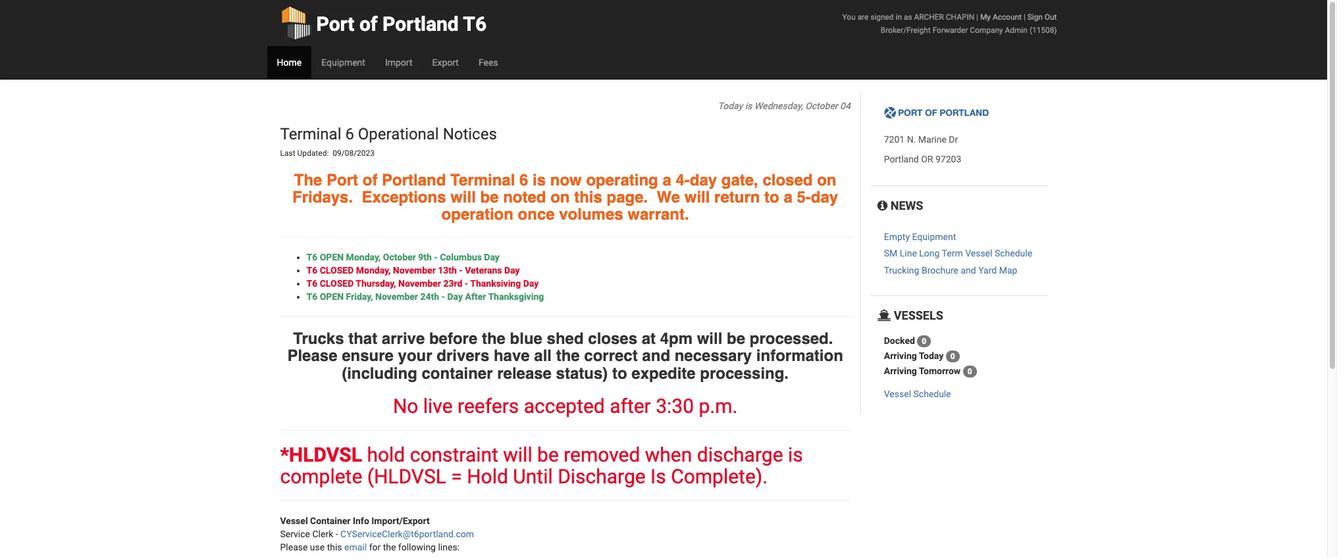 Task type: vqa. For each thing, say whether or not it's contained in the screenshot.
"port of portland t6 portland, oregon"
no



Task type: describe. For each thing, give the bounding box(es) containing it.
port of portland t6 link
[[280, 0, 487, 46]]

- down columbus
[[459, 265, 463, 276]]

you
[[843, 13, 856, 22]]

vessel schedule
[[885, 389, 952, 400]]

october for 04
[[806, 101, 838, 111]]

this inside the port of portland terminal 6 is now operating a 4-day gate, closed on fridays .  exceptions will be noted on this page.  we will return to a 5-day operation once volumes warrant.
[[575, 188, 603, 207]]

fees
[[479, 57, 498, 68]]

processed.
[[750, 330, 834, 348]]

2 closed from the top
[[320, 278, 354, 289]]

hold constraint will be removed when discharge is complete (hldvsl = hold until discharge is complete).
[[280, 444, 803, 489]]

13th
[[438, 265, 457, 276]]

lines:
[[438, 543, 460, 553]]

long
[[920, 249, 940, 259]]

sign
[[1028, 13, 1043, 22]]

live
[[423, 395, 453, 418]]

email
[[345, 543, 367, 553]]

- right '24th'
[[442, 292, 445, 302]]

noted
[[503, 188, 546, 207]]

portland inside the port of portland terminal 6 is now operating a 4-day gate, closed on fridays .  exceptions will be noted on this page.  we will return to a 5-day operation once volumes warrant.
[[382, 171, 446, 189]]

2 arriving from the top
[[885, 366, 917, 377]]

notices
[[443, 125, 497, 144]]

1 horizontal spatial a
[[784, 188, 793, 207]]

as
[[904, 13, 913, 22]]

9th
[[418, 252, 432, 263]]

1 horizontal spatial is
[[745, 101, 752, 111]]

1 | from the left
[[977, 13, 979, 22]]

0 vertical spatial november
[[393, 265, 436, 276]]

import/export
[[372, 516, 430, 527]]

7201 n. marine dr
[[885, 135, 959, 145]]

veterans
[[465, 265, 502, 276]]

docked 0 arriving today 0 arriving tomorrow 0
[[885, 336, 973, 377]]

until
[[513, 466, 553, 489]]

after
[[465, 292, 486, 302]]

my
[[981, 13, 991, 22]]

map
[[1000, 265, 1018, 276]]

use
[[310, 543, 325, 553]]

1 vertical spatial portland
[[885, 154, 919, 165]]

archer
[[915, 13, 945, 22]]

schedule inside empty equipment sm line long term vessel schedule trucking brochure and yard map
[[995, 249, 1033, 259]]

(hldvsl
[[367, 466, 447, 489]]

gate,
[[722, 171, 759, 189]]

and inside trucks that arrive before the blue shed closes at 4pm will be processed. please ensure your drivers have all the correct and necessary information (including container release status) to expedite processing.
[[642, 347, 671, 366]]

day up thanksgiving
[[523, 278, 539, 289]]

import
[[385, 57, 413, 68]]

0 vertical spatial today
[[718, 101, 743, 111]]

thanksiving
[[471, 278, 521, 289]]

sm line long term vessel schedule link
[[885, 249, 1033, 259]]

docked
[[885, 336, 916, 346]]

4pm
[[660, 330, 693, 348]]

home
[[277, 57, 302, 68]]

news
[[888, 199, 924, 213]]

t6 inside "link"
[[463, 13, 487, 36]]

is inside hold constraint will be removed when discharge is complete (hldvsl = hold until discharge is complete).
[[788, 444, 803, 467]]

ensure
[[342, 347, 394, 366]]

2 horizontal spatial 0
[[968, 368, 973, 377]]

and inside empty equipment sm line long term vessel schedule trucking brochure and yard map
[[961, 265, 977, 276]]

n.
[[907, 135, 917, 145]]

1 horizontal spatial on
[[818, 171, 837, 189]]

release
[[497, 365, 552, 383]]

is
[[651, 466, 666, 489]]

the inside vessel container info import/export service clerk - cyserviceclerk@t6portland.com please use this email for the following lines:
[[383, 543, 396, 553]]

empty equipment link
[[885, 232, 957, 242]]

vessel inside empty equipment sm line long term vessel schedule trucking brochure and yard map
[[966, 249, 993, 259]]

0 horizontal spatial on
[[551, 188, 570, 207]]

p.m.
[[699, 395, 738, 418]]

return
[[715, 188, 760, 207]]

fees button
[[469, 46, 508, 79]]

to inside the port of portland terminal 6 is now operating a 4-day gate, closed on fridays .  exceptions will be noted on this page.  we will return to a 5-day operation once volumes warrant.
[[765, 188, 780, 207]]

(including
[[342, 365, 418, 383]]

0 vertical spatial monday,
[[346, 252, 381, 263]]

chapin
[[946, 13, 975, 22]]

removed
[[564, 444, 641, 467]]

the
[[294, 171, 322, 189]]

complete
[[280, 466, 363, 489]]

hold
[[467, 466, 508, 489]]

sign out link
[[1028, 13, 1058, 22]]

blue
[[510, 330, 543, 348]]

term
[[942, 249, 964, 259]]

1 horizontal spatial the
[[482, 330, 506, 348]]

1 arriving from the top
[[885, 351, 917, 361]]

this inside vessel container info import/export service clerk - cyserviceclerk@t6portland.com please use this email for the following lines:
[[327, 543, 342, 553]]

2 | from the left
[[1024, 13, 1026, 22]]

1 vertical spatial november
[[399, 278, 441, 289]]

equipment button
[[312, 46, 375, 79]]

4-
[[676, 171, 690, 189]]

5-
[[797, 188, 811, 207]]

terminal inside the port of portland terminal 6 is now operating a 4-day gate, closed on fridays .  exceptions will be noted on this page.  we will return to a 5-day operation once volumes warrant.
[[451, 171, 515, 189]]

0 horizontal spatial day
[[690, 171, 717, 189]]

correct
[[585, 347, 638, 366]]

are
[[858, 13, 869, 22]]

equipment inside dropdown button
[[322, 57, 366, 68]]

- inside vessel container info import/export service clerk - cyserviceclerk@t6portland.com please use this email for the following lines:
[[336, 530, 338, 540]]

vessel schedule link
[[885, 389, 952, 400]]

closed
[[763, 171, 813, 189]]

equipment inside empty equipment sm line long term vessel schedule trucking brochure and yard map
[[913, 232, 957, 242]]

1 closed from the top
[[320, 265, 354, 276]]

portland or 97203
[[885, 154, 962, 165]]

today inside docked 0 arriving today 0 arriving tomorrow 0
[[919, 351, 944, 361]]

container
[[310, 516, 351, 527]]

once
[[518, 206, 555, 224]]

that
[[349, 330, 378, 348]]

terminal inside "terminal 6 operational notices last updated:  09/08/2023"
[[280, 125, 342, 144]]

export button
[[423, 46, 469, 79]]

t6 open monday, october 9th - columbus day t6 closed monday, november 13th - veterans day t6 closed thursday, november 23rd - thanksiving day t6 open friday, november 24th - day after thanksgiving
[[307, 252, 544, 302]]

09/08/2023
[[333, 149, 375, 158]]

or
[[922, 154, 934, 165]]

container
[[422, 365, 493, 383]]

marine
[[919, 135, 947, 145]]

2 open from the top
[[320, 292, 344, 302]]

1 vertical spatial monday,
[[356, 265, 391, 276]]

of inside the port of portland terminal 6 is now operating a 4-day gate, closed on fridays .  exceptions will be noted on this page.  we will return to a 5-day operation once volumes warrant.
[[363, 171, 378, 189]]

portland inside "link"
[[383, 13, 459, 36]]

your
[[398, 347, 432, 366]]

october for 9th
[[383, 252, 416, 263]]

out
[[1045, 13, 1058, 22]]

0 horizontal spatial a
[[663, 171, 672, 189]]

clerk
[[313, 530, 333, 540]]

constraint
[[410, 444, 499, 467]]

ship image
[[878, 310, 891, 322]]

sm
[[885, 249, 898, 259]]

0 horizontal spatial schedule
[[914, 389, 952, 400]]



Task type: locate. For each thing, give the bounding box(es) containing it.
2 vertical spatial november
[[375, 292, 418, 302]]

expedite
[[632, 365, 696, 383]]

1 horizontal spatial to
[[765, 188, 780, 207]]

october
[[806, 101, 838, 111], [383, 252, 416, 263]]

please left that
[[287, 347, 338, 366]]

please inside trucks that arrive before the blue shed closes at 4pm will be processed. please ensure your drivers have all the correct and necessary information (including container release status) to expedite processing.
[[287, 347, 338, 366]]

vessel for vessel container info import/export service clerk - cyserviceclerk@t6portland.com please use this email for the following lines:
[[280, 516, 308, 527]]

open left friday, at the bottom left of page
[[320, 292, 344, 302]]

0 vertical spatial open
[[320, 252, 344, 263]]

cyserviceclerk@t6portland.com link
[[341, 530, 474, 540]]

| left my
[[977, 13, 979, 22]]

in
[[896, 13, 902, 22]]

1 open from the top
[[320, 252, 344, 263]]

will inside hold constraint will be removed when discharge is complete (hldvsl = hold until discharge is complete).
[[503, 444, 533, 467]]

we
[[657, 188, 681, 207]]

0 horizontal spatial vessel
[[280, 516, 308, 527]]

november down 9th in the left of the page
[[393, 265, 436, 276]]

today left wednesday,
[[718, 101, 743, 111]]

operational
[[358, 125, 439, 144]]

will right we
[[685, 188, 710, 207]]

is
[[745, 101, 752, 111], [533, 171, 546, 189], [788, 444, 803, 467]]

a
[[663, 171, 672, 189], [784, 188, 793, 207]]

- right the "23rd" at the left
[[465, 278, 469, 289]]

a left '4-'
[[663, 171, 672, 189]]

hold
[[367, 444, 405, 467]]

closes
[[588, 330, 638, 348]]

1 horizontal spatial october
[[806, 101, 838, 111]]

arriving down docked
[[885, 351, 917, 361]]

2 horizontal spatial is
[[788, 444, 803, 467]]

6 up 09/08/2023
[[345, 125, 354, 144]]

0 vertical spatial closed
[[320, 265, 354, 276]]

04
[[841, 101, 851, 111]]

of inside "link"
[[360, 13, 378, 36]]

schedule down tomorrow
[[914, 389, 952, 400]]

0 horizontal spatial to
[[613, 365, 628, 383]]

2 horizontal spatial the
[[556, 347, 580, 366]]

1 vertical spatial schedule
[[914, 389, 952, 400]]

cyserviceclerk@t6portland.com
[[341, 530, 474, 540]]

1 vertical spatial 0
[[951, 352, 956, 362]]

1 vertical spatial 6
[[520, 171, 529, 189]]

2 vertical spatial vessel
[[280, 516, 308, 527]]

today up tomorrow
[[919, 351, 944, 361]]

terminal up last
[[280, 125, 342, 144]]

please inside vessel container info import/export service clerk - cyserviceclerk@t6portland.com please use this email for the following lines:
[[280, 543, 308, 553]]

drivers
[[437, 347, 490, 366]]

0 vertical spatial vessel
[[966, 249, 993, 259]]

1 horizontal spatial vessel
[[885, 389, 912, 400]]

will down reefers on the left of page
[[503, 444, 533, 467]]

0 vertical spatial please
[[287, 347, 338, 366]]

0 vertical spatial october
[[806, 101, 838, 111]]

7201
[[885, 135, 905, 145]]

1 horizontal spatial 0
[[951, 352, 956, 362]]

columbus
[[440, 252, 482, 263]]

0 right docked
[[922, 337, 927, 347]]

port inside "link"
[[317, 13, 355, 36]]

port of portland t6 image
[[885, 107, 990, 120]]

november
[[393, 265, 436, 276], [399, 278, 441, 289], [375, 292, 418, 302]]

dr
[[949, 135, 959, 145]]

of down 09/08/2023
[[363, 171, 378, 189]]

please down service
[[280, 543, 308, 553]]

today is wednesday, october 04
[[718, 101, 851, 111]]

before
[[429, 330, 478, 348]]

you are signed in as archer chapin | my account | sign out broker/freight forwarder company admin (11508)
[[843, 13, 1058, 35]]

1 horizontal spatial schedule
[[995, 249, 1033, 259]]

0 horizontal spatial october
[[383, 252, 416, 263]]

be left noted
[[481, 188, 499, 207]]

a left 5-
[[784, 188, 793, 207]]

1 vertical spatial be
[[727, 330, 746, 348]]

0 horizontal spatial and
[[642, 347, 671, 366]]

0 horizontal spatial terminal
[[280, 125, 342, 144]]

arriving up 'vessel schedule'
[[885, 366, 917, 377]]

23rd
[[444, 278, 463, 289]]

be inside hold constraint will be removed when discharge is complete (hldvsl = hold until discharge is complete).
[[538, 444, 559, 467]]

on right 5-
[[818, 171, 837, 189]]

the right 'all'
[[556, 347, 580, 366]]

day
[[484, 252, 500, 263], [505, 265, 520, 276], [523, 278, 539, 289], [448, 292, 463, 302]]

and
[[961, 265, 977, 276], [642, 347, 671, 366]]

day left gate,
[[690, 171, 717, 189]]

vessel inside vessel container info import/export service clerk - cyserviceclerk@t6portland.com please use this email for the following lines:
[[280, 516, 308, 527]]

0 vertical spatial is
[[745, 101, 752, 111]]

admin
[[1006, 26, 1028, 35]]

info circle image
[[878, 200, 888, 212]]

trucks
[[293, 330, 344, 348]]

tomorrow
[[919, 366, 961, 377]]

port of portland t6
[[317, 13, 487, 36]]

portland down "terminal 6 operational notices last updated:  09/08/2023"
[[382, 171, 446, 189]]

0 up tomorrow
[[951, 352, 956, 362]]

after
[[610, 395, 651, 418]]

1 vertical spatial vessel
[[885, 389, 912, 400]]

0 horizontal spatial be
[[481, 188, 499, 207]]

for
[[369, 543, 381, 553]]

will right 4pm
[[697, 330, 723, 348]]

is inside the port of portland terminal 6 is now operating a 4-day gate, closed on fridays .  exceptions will be noted on this page.  we will return to a 5-day operation once volumes warrant.
[[533, 171, 546, 189]]

to inside trucks that arrive before the blue shed closes at 4pm will be processed. please ensure your drivers have all the correct and necessary information (including container release status) to expedite processing.
[[613, 365, 628, 383]]

arriving
[[885, 351, 917, 361], [885, 366, 917, 377]]

when
[[645, 444, 693, 467]]

account
[[993, 13, 1022, 22]]

portland up 'import'
[[383, 13, 459, 36]]

0 horizontal spatial this
[[327, 543, 342, 553]]

port inside the port of portland terminal 6 is now operating a 4-day gate, closed on fridays .  exceptions will be noted on this page.  we will return to a 5-day operation once volumes warrant.
[[327, 171, 358, 189]]

port down 09/08/2023
[[327, 171, 358, 189]]

vessel for vessel schedule
[[885, 389, 912, 400]]

0 vertical spatial of
[[360, 13, 378, 36]]

broker/freight
[[881, 26, 931, 35]]

info
[[353, 516, 369, 527]]

2 vertical spatial portland
[[382, 171, 446, 189]]

| left sign
[[1024, 13, 1026, 22]]

and right correct
[[642, 347, 671, 366]]

2 vertical spatial be
[[538, 444, 559, 467]]

0 vertical spatial this
[[575, 188, 603, 207]]

0 right tomorrow
[[968, 368, 973, 377]]

please
[[287, 347, 338, 366], [280, 543, 308, 553]]

the port of portland terminal 6 is now operating a 4-day gate, closed on fridays .  exceptions will be noted on this page.  we will return to a 5-day operation once volumes warrant.
[[293, 171, 839, 224]]

wednesday,
[[755, 101, 803, 111]]

the left blue
[[482, 330, 506, 348]]

following
[[398, 543, 436, 553]]

1 vertical spatial this
[[327, 543, 342, 553]]

to up after
[[613, 365, 628, 383]]

the right for
[[383, 543, 396, 553]]

6 up once
[[520, 171, 529, 189]]

0 horizontal spatial equipment
[[322, 57, 366, 68]]

november up '24th'
[[399, 278, 441, 289]]

0 horizontal spatial the
[[383, 543, 396, 553]]

no live reefers accepted after 3:30 p.m.
[[393, 395, 738, 418]]

arrive
[[382, 330, 425, 348]]

operation
[[442, 206, 514, 224]]

1 vertical spatial equipment
[[913, 232, 957, 242]]

1 vertical spatial to
[[613, 365, 628, 383]]

2 vertical spatial is
[[788, 444, 803, 467]]

accepted
[[524, 395, 605, 418]]

information
[[757, 347, 844, 366]]

this right once
[[575, 188, 603, 207]]

forwarder
[[933, 26, 969, 35]]

0 vertical spatial 6
[[345, 125, 354, 144]]

day up thanksiving
[[505, 265, 520, 276]]

portland down the 7201
[[885, 154, 919, 165]]

this right use
[[327, 543, 342, 553]]

2 horizontal spatial vessel
[[966, 249, 993, 259]]

1 vertical spatial today
[[919, 351, 944, 361]]

vessel up yard
[[966, 249, 993, 259]]

be inside trucks that arrive before the blue shed closes at 4pm will be processed. please ensure your drivers have all the correct and necessary information (including container release status) to expedite processing.
[[727, 330, 746, 348]]

1 vertical spatial of
[[363, 171, 378, 189]]

october left the 04
[[806, 101, 838, 111]]

will inside trucks that arrive before the blue shed closes at 4pm will be processed. please ensure your drivers have all the correct and necessary information (including container release status) to expedite processing.
[[697, 330, 723, 348]]

trucking
[[885, 265, 920, 276]]

0 horizontal spatial 0
[[922, 337, 927, 347]]

will right exceptions
[[451, 188, 476, 207]]

vessel container info import/export service clerk - cyserviceclerk@t6portland.com please use this email for the following lines:
[[280, 516, 474, 553]]

- right clerk
[[336, 530, 338, 540]]

port up equipment dropdown button
[[317, 13, 355, 36]]

1 horizontal spatial be
[[538, 444, 559, 467]]

1 horizontal spatial 6
[[520, 171, 529, 189]]

0 vertical spatial to
[[765, 188, 780, 207]]

1 vertical spatial arriving
[[885, 366, 917, 377]]

1 vertical spatial october
[[383, 252, 416, 263]]

shed
[[547, 330, 584, 348]]

0 horizontal spatial today
[[718, 101, 743, 111]]

equipment right home dropdown button
[[322, 57, 366, 68]]

1 vertical spatial port
[[327, 171, 358, 189]]

2 horizontal spatial be
[[727, 330, 746, 348]]

0 vertical spatial schedule
[[995, 249, 1033, 259]]

vessel up service
[[280, 516, 308, 527]]

0 vertical spatial port
[[317, 13, 355, 36]]

empty
[[885, 232, 910, 242]]

service
[[280, 530, 310, 540]]

schedule up map
[[995, 249, 1033, 259]]

0
[[922, 337, 927, 347], [951, 352, 956, 362], [968, 368, 973, 377]]

0 vertical spatial be
[[481, 188, 499, 207]]

of up equipment dropdown button
[[360, 13, 378, 36]]

1 horizontal spatial this
[[575, 188, 603, 207]]

home button
[[267, 46, 312, 79]]

0 vertical spatial and
[[961, 265, 977, 276]]

to left 5-
[[765, 188, 780, 207]]

be up processing.
[[727, 330, 746, 348]]

(11508)
[[1030, 26, 1058, 35]]

1 vertical spatial and
[[642, 347, 671, 366]]

open down fridays
[[320, 252, 344, 263]]

and left yard
[[961, 265, 977, 276]]

24th
[[421, 292, 439, 302]]

is right discharge in the right bottom of the page
[[788, 444, 803, 467]]

0 vertical spatial arriving
[[885, 351, 917, 361]]

warrant.
[[628, 206, 689, 224]]

november down thursday,
[[375, 292, 418, 302]]

vessel
[[966, 249, 993, 259], [885, 389, 912, 400], [280, 516, 308, 527]]

0 horizontal spatial is
[[533, 171, 546, 189]]

1 vertical spatial open
[[320, 292, 344, 302]]

1 horizontal spatial today
[[919, 351, 944, 361]]

operating
[[587, 171, 659, 189]]

is left now
[[533, 171, 546, 189]]

- right 9th in the left of the page
[[434, 252, 438, 263]]

on right noted
[[551, 188, 570, 207]]

1 horizontal spatial and
[[961, 265, 977, 276]]

terminal 6 operational notices last updated:  09/08/2023
[[280, 125, 501, 158]]

6 inside the port of portland terminal 6 is now operating a 4-day gate, closed on fridays .  exceptions will be noted on this page.  we will return to a 5-day operation once volumes warrant.
[[520, 171, 529, 189]]

export
[[432, 57, 459, 68]]

1 horizontal spatial |
[[1024, 13, 1026, 22]]

equipment up long
[[913, 232, 957, 242]]

1 vertical spatial is
[[533, 171, 546, 189]]

0 vertical spatial 0
[[922, 337, 927, 347]]

be
[[481, 188, 499, 207], [727, 330, 746, 348], [538, 444, 559, 467]]

discharge
[[558, 466, 646, 489]]

1 vertical spatial terminal
[[451, 171, 515, 189]]

0 horizontal spatial |
[[977, 13, 979, 22]]

day up veterans
[[484, 252, 500, 263]]

terminal up operation at the left top
[[451, 171, 515, 189]]

0 vertical spatial equipment
[[322, 57, 366, 68]]

0 vertical spatial portland
[[383, 13, 459, 36]]

be inside the port of portland terminal 6 is now operating a 4-day gate, closed on fridays .  exceptions will be noted on this page.  we will return to a 5-day operation once volumes warrant.
[[481, 188, 499, 207]]

my account link
[[981, 13, 1022, 22]]

1 horizontal spatial day
[[811, 188, 839, 207]]

6 inside "terminal 6 operational notices last updated:  09/08/2023"
[[345, 125, 354, 144]]

vessel down docked 0 arriving today 0 arriving tomorrow 0
[[885, 389, 912, 400]]

no
[[393, 395, 419, 418]]

october left 9th in the left of the page
[[383, 252, 416, 263]]

closed
[[320, 265, 354, 276], [320, 278, 354, 289]]

be down the 'accepted'
[[538, 444, 559, 467]]

1 horizontal spatial equipment
[[913, 232, 957, 242]]

status)
[[556, 365, 608, 383]]

open
[[320, 252, 344, 263], [320, 292, 344, 302]]

exceptions
[[362, 188, 446, 207]]

port
[[317, 13, 355, 36], [327, 171, 358, 189]]

1 vertical spatial closed
[[320, 278, 354, 289]]

october inside t6 open monday, october 9th - columbus day t6 closed monday, november 13th - veterans day t6 closed thursday, november 23rd - thanksiving day t6 open friday, november 24th - day after thanksgiving
[[383, 252, 416, 263]]

0 horizontal spatial 6
[[345, 125, 354, 144]]

day left info circle image
[[811, 188, 839, 207]]

reefers
[[458, 395, 519, 418]]

=
[[451, 466, 462, 489]]

|
[[977, 13, 979, 22], [1024, 13, 1026, 22]]

2 vertical spatial 0
[[968, 368, 973, 377]]

1 horizontal spatial terminal
[[451, 171, 515, 189]]

0 vertical spatial terminal
[[280, 125, 342, 144]]

day down the "23rd" at the left
[[448, 292, 463, 302]]

thanksgiving
[[488, 292, 544, 302]]

fridays
[[293, 188, 349, 207]]

1 vertical spatial please
[[280, 543, 308, 553]]

is left wednesday,
[[745, 101, 752, 111]]



